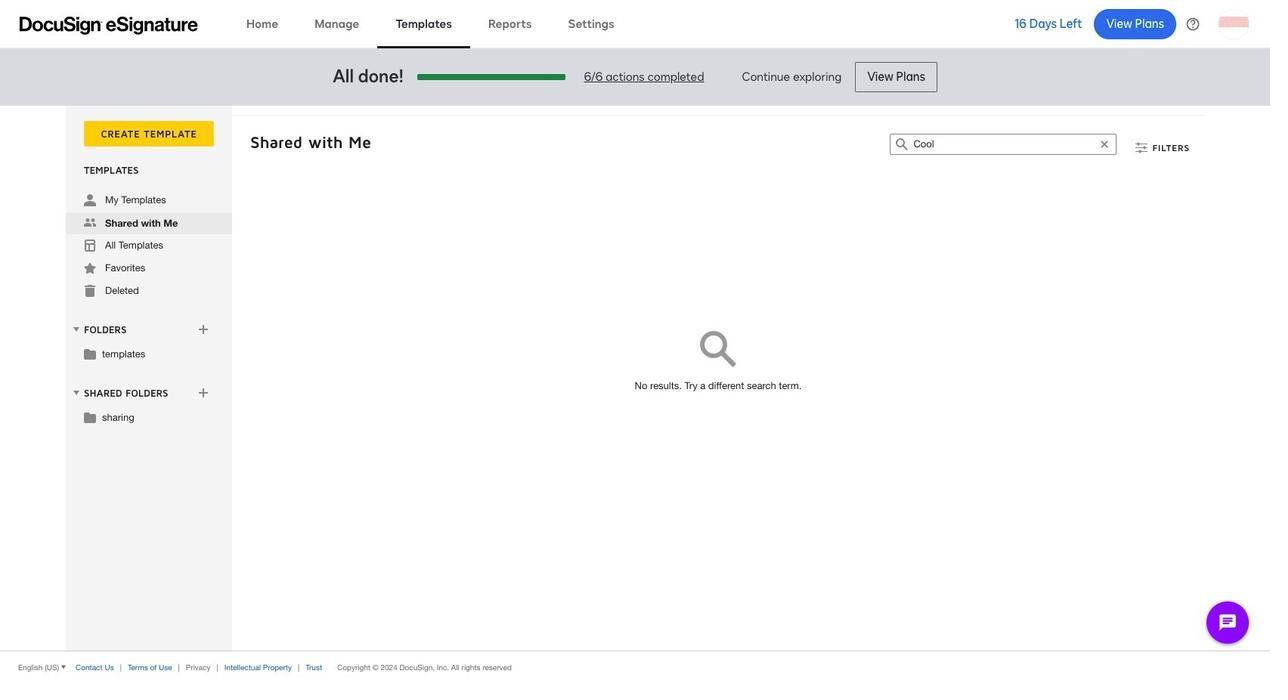 Task type: locate. For each thing, give the bounding box(es) containing it.
folder image
[[84, 348, 96, 360]]

templates image
[[84, 240, 96, 252]]

Search Shared with Me text field
[[914, 135, 1094, 154]]

secondary navigation region
[[66, 106, 1208, 651]]

your uploaded profile image image
[[1219, 9, 1249, 39]]

star filled image
[[84, 262, 96, 274]]

more info region
[[0, 651, 1270, 683]]

docusign esignature image
[[20, 16, 198, 34]]



Task type: vqa. For each thing, say whether or not it's contained in the screenshot.
View Folders image's folder icon
no



Task type: describe. For each thing, give the bounding box(es) containing it.
trash image
[[84, 285, 96, 297]]

user image
[[84, 194, 96, 206]]

view shared folders image
[[70, 387, 82, 399]]

shared image
[[84, 217, 96, 229]]

folder image
[[84, 411, 96, 423]]

view folders image
[[70, 323, 82, 336]]



